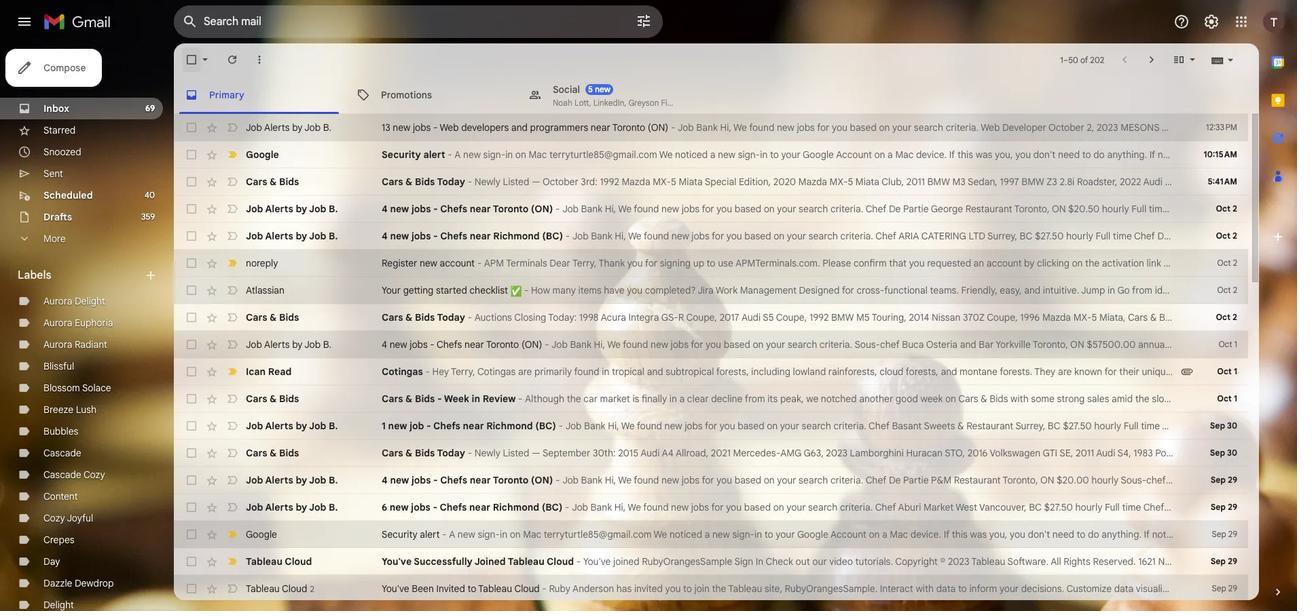Task type: describe. For each thing, give the bounding box(es) containing it.
bank for job bank hi, we found new jobs for you based on your search criteria. chef de partie george restaurant toronto, on $20.50 hourly full time chef shahi tandoor brampton
[[581, 203, 602, 215]]

hi, for job bank hi, we found new jobs for you based on your search criteria. chef aria catering ltd surrey, bc $27.50 hourly full time chef de partie great bear pub burnab
[[615, 230, 626, 242]]

chefs for 4 new jobs - chefs near toronto (on) - job bank hi, we found new jobs for you based on your search criteria. sous-chef buca osteria and bar yorkville toronto, on $57500.00 annually full time sous-chef no smal
[[437, 339, 462, 351]]

a up the tutorials. at the right
[[882, 529, 887, 541]]

main content containing social
[[174, 43, 1297, 612]]

google down the 13 new jobs - web developers and programmers  near toronto (on) - job bank hi, we found new jobs for you based on your search criteria. web developer october 2, 2023 mesons technologies inc. scarborou
[[803, 149, 834, 161]]

blissful
[[43, 361, 74, 373]]

hourly for $27.50
[[1094, 420, 1121, 433]]

g63,
[[804, 448, 824, 460]]

1 horizontal spatial october
[[1049, 122, 1084, 134]]

cars & bids - week in review - although the car market is finally in a clear decline from its peak, we notched another good week on cars & bids with some strong sales amid the slow-down. that included a 2013 d
[[382, 393, 1297, 405]]

sep down seattle,
[[1212, 584, 1226, 594]]

in up joined
[[500, 529, 507, 541]]

confirm
[[854, 257, 887, 270]]

0 horizontal spatial 2011
[[906, 176, 925, 188]]

15 row from the top
[[174, 494, 1297, 522]]

29 for inc.
[[1228, 475, 1237, 486]]

alerts for 6 new jobs - chefs near richmond (bc) - job bank hi, we found new jobs for you based on your search criteria. chef aburi market west vancouver, bc $27.50 hourly full time chef executive table group vancouv
[[265, 502, 293, 514]]

hourly down "$20.00"
[[1075, 502, 1102, 514]]

noticed for sep 29
[[670, 529, 702, 541]]

ltd
[[969, 230, 985, 242]]

2 account from the left
[[987, 257, 1022, 270]]

in left go
[[1108, 285, 1115, 297]]

to down 2, on the top right of the page
[[1082, 149, 1091, 161]]

your down the scarborou at top right
[[1269, 149, 1288, 161]]

0 horizontal spatial bmw
[[831, 312, 854, 324]]

found for job bank hi, we found new jobs for you based on your search criteria. chef aburi market west vancouver, bc $27.50 hourly full time chef executive table group vancouv
[[643, 502, 669, 514]]

appearances,
[[1226, 366, 1285, 378]]

1 horizontal spatial 2011
[[1076, 448, 1094, 460]]

row containing ican read
[[174, 359, 1285, 386]]

the right join
[[712, 583, 726, 596]]

to right idea
[[1176, 285, 1185, 297]]

checklist
[[470, 285, 508, 297]]

if up ©
[[944, 529, 949, 541]]

2 horizontal spatial bmw
[[1022, 176, 1044, 188]]

hourly down $20.50
[[1066, 230, 1093, 242]]

de for $20.50
[[889, 203, 901, 215]]

job alerts by job b. for 1 new job - chefs near richmond (bc) - job bank hi, we found new jobs for you based on your search criteria. chef basant sweets & restaurant surrey, bc $27.50 hourly full time view all similar jobs discover the
[[246, 420, 338, 433]]

if up 1621
[[1144, 529, 1150, 541]]

team
[[1234, 285, 1256, 297]]

tab list inside main content
[[174, 76, 1259, 114]]

1 horizontal spatial mazda
[[798, 176, 827, 188]]

you've up anderson
[[583, 556, 611, 568]]

main menu image
[[16, 14, 33, 30]]

google up tableau cloud
[[246, 529, 277, 541]]

chef left executive
[[1143, 502, 1164, 514]]

criteria. for p&m
[[830, 475, 863, 487]]

sep for all
[[1210, 421, 1225, 431]]

sep for bids
[[1210, 448, 1225, 458]]

your up 2020 on the top of the page
[[781, 149, 800, 161]]

table
[[1210, 502, 1234, 514]]

5 row from the top
[[174, 223, 1297, 250]]

group
[[1236, 502, 1263, 514]]

many
[[553, 285, 576, 297]]

0 horizontal spatial cozy
[[43, 513, 65, 525]]

today for newly listed — october 3rd: 1992 mazda mx-5 miata special edition, 2020 mazda mx-5 miata club, 2011 bmw m3 sedan, 1997 bmw z3 2.8i roadster, 2022 audi rs5 sportback, 1990 honda civ
[[437, 176, 465, 188]]

in right week
[[472, 393, 480, 405]]

hi, for job bank hi, we found new jobs for you based on your search criteria. chef aburi market west vancouver, bc $27.50 hourly full time chef executive table group vancouv
[[614, 502, 626, 514]]

software.
[[1007, 556, 1049, 568]]

cars & bids for cars & bids today - newly listed — october 3rd: 1992 mazda mx-5 miata special edition, 2020 mazda mx-5 miata club, 2011 bmw m3 sedan, 1997 bmw z3 2.8i roadster, 2022 audi rs5 sportback, 1990 honda civ
[[246, 176, 299, 188]]

you down decline
[[720, 420, 735, 433]]

chef up link
[[1134, 230, 1155, 242]]

our
[[812, 556, 827, 568]]

2 horizontal spatial mx-
[[1073, 312, 1092, 324]]

huracan
[[906, 448, 943, 460]]

a up club,
[[888, 149, 893, 161]]

and right "developers"
[[511, 122, 528, 134]]

(on) for job bank hi, we found new jobs for you based on your search criteria. sous-chef buca osteria and bar yorkville toronto, on $57500.00 annually full time sous-chef no smal
[[521, 339, 542, 351]]

toronto, down volkswagen
[[1003, 475, 1038, 487]]

0 horizontal spatial terry,
[[451, 366, 475, 378]]

1 horizontal spatial mx-
[[830, 176, 848, 188]]

your getting started checklist
[[382, 285, 510, 297]]

sign- down "developers"
[[483, 149, 505, 161]]

euphoria
[[75, 317, 113, 329]]

2 right as
[[1233, 285, 1237, 295]]

alert for 10:15 am
[[423, 149, 445, 161]]

known
[[1074, 366, 1102, 378]]

to left inform
[[958, 583, 967, 596]]

sep 29 for we'll
[[1212, 530, 1237, 540]]

2016
[[968, 448, 988, 460]]

Search mail text field
[[204, 15, 598, 29]]

alerts for 13 new jobs - web developers and programmers  near toronto (on) - job bank hi, we found new jobs for you based on your search criteria. web developer october 2, 2023 mesons technologies inc. scarborou
[[264, 122, 290, 134]]

0 horizontal spatial sell
[[1180, 312, 1195, 324]]

1 horizontal spatial bmw
[[927, 176, 950, 188]]

we for job bank hi, we found new jobs for you based on your search criteria. chef de partie p&m restaurant toronto, on $20.00 hourly sous-chef patois restaurant inc. toronto,
[[618, 475, 632, 487]]

osteria
[[926, 339, 958, 351]]

full down $20.50
[[1096, 230, 1110, 242]]

social
[[553, 83, 580, 95]]

full up the has attachment image
[[1177, 339, 1191, 351]]

terminals
[[506, 257, 547, 270]]

pub
[[1249, 230, 1265, 242]]

2023 for huracan
[[826, 448, 848, 460]]

2.8i
[[1060, 176, 1075, 188]]

0 horizontal spatial sous-
[[855, 339, 880, 351]]

cascade for cascade link on the bottom of page
[[43, 448, 81, 460]]

roadster,
[[1077, 176, 1117, 188]]

easy,
[[1000, 285, 1022, 297]]

vancouv
[[1265, 502, 1297, 514]]

1 miata from the left
[[679, 176, 703, 188]]

partie for $20.50
[[903, 203, 929, 215]]

oct for cars & bids today - auctions closing today: 1998 acura integra gs-r coupe, 2017 audi s5 coupe, 1992 bmw m5 touring, 2014 nissan 370z coupe, 1996 mazda mx-5 miata, cars & bids sell a car auctions closing t
[[1216, 312, 1230, 323]]

criteria. up m3
[[946, 122, 979, 134]]

cloud down tableau cloud
[[282, 583, 307, 595]]

don't for 10:15 am
[[1033, 149, 1056, 161]]

peak,
[[780, 393, 804, 405]]

seattle,
[[1202, 556, 1235, 568]]

(on) for job bank hi, we found new jobs for you based on your search criteria. chef de partie george restaurant toronto, on $20.50 hourly full time chef shahi tandoor brampton
[[531, 203, 553, 215]]

and right unique
[[1174, 366, 1190, 378]]

alerts for 1 new job - chefs near richmond (bc) - job bank hi, we found new jobs for you based on your search criteria. chef basant sweets & restaurant surrey, bc $27.50 hourly full time view all similar jobs discover the
[[265, 420, 293, 433]]

near for job bank hi, we found new jobs for you based on your search criteria. chef de partie george restaurant toronto, on $20.50 hourly full time chef shahi tandoor brampton
[[470, 203, 491, 215]]

tableau cloud 2
[[246, 583, 314, 595]]

aurora for aurora euphoria
[[43, 317, 72, 329]]

tandoor
[[1219, 203, 1255, 215]]

2023 for software.
[[948, 556, 969, 568]]

alerts for 4 new jobs - chefs near toronto (on) - job bank hi, we found new jobs for you based on your search criteria. chef de partie george restaurant toronto, on $20.50 hourly full time chef shahi tandoor brampton
[[265, 203, 293, 215]]

do for sep 29
[[1088, 529, 1099, 541]]

4 for 4 new jobs - chefs near richmond (bc) - job bank hi, we found new jobs for you based on your search criteria. chef aria catering ltd surrey, bc $27.50 hourly full time chef de partie great bear pub burnab
[[382, 230, 388, 242]]

labels heading
[[18, 269, 144, 283]]

bubbles
[[43, 426, 78, 438]]

2 forests, from the left
[[906, 366, 938, 378]]

chefs for 4 new jobs - chefs near toronto (on) - job bank hi, we found new jobs for you based on your search criteria. chef de partie george restaurant toronto, on $20.50 hourly full time chef shahi tandoor brampton
[[440, 203, 467, 215]]

1 for bids
[[1234, 394, 1237, 404]]

chef down club,
[[866, 203, 886, 215]]

you up software.
[[1010, 529, 1025, 541]]

promotions tab
[[346, 76, 517, 114]]

chef left shahi on the top right of page
[[1170, 203, 1191, 215]]

gti
[[1043, 448, 1057, 460]]

partie for $20.00
[[903, 475, 929, 487]]

anything. for sep 29
[[1102, 529, 1142, 541]]

day
[[43, 556, 60, 568]]

4 new jobs - chefs near toronto (on) - job bank hi, we found new jobs for you based on your search criteria. chef de partie p&m restaurant toronto, on $20.00 hourly sous-chef patois restaurant inc. toronto,
[[382, 475, 1297, 487]]

by for 6 new jobs - chefs near richmond (bc) - job bank hi, we found new jobs for you based on your search criteria. chef aburi market west vancouver, bc $27.50 hourly full time chef executive table group vancouv
[[296, 502, 307, 514]]

found for job bank hi, we found new jobs for you based on your search criteria. chef de partie george restaurant toronto, on $20.50 hourly full time chef shahi tandoor brampton
[[634, 203, 659, 215]]

allroad,
[[676, 448, 708, 460]]

hourly for $20.00
[[1092, 475, 1119, 487]]

you up cars & bids today - newly listed — october 3rd: 1992 mazda mx-5 miata special edition, 2020 mazda mx-5 miata club, 2011 bmw m3 sedan, 1997 bmw z3 2.8i roadster, 2022 audi rs5 sportback, 1990 honda civ
[[832, 122, 847, 134]]

98103
[[1254, 556, 1280, 568]]

volkswagen
[[990, 448, 1041, 460]]

criteria. for osteria
[[820, 339, 852, 351]]

2014
[[909, 312, 929, 324]]

s4,
[[1118, 448, 1131, 460]]

of
[[1080, 55, 1088, 65]]

chef left aburi
[[875, 502, 896, 514]]

their
[[1119, 366, 1139, 378]]

your down 'amg'
[[777, 475, 796, 487]]

apmterminals.com.
[[735, 257, 820, 270]]

t
[[1296, 312, 1297, 324]]

1 vertical spatial de
[[1157, 230, 1169, 242]]

alerts for 4 new jobs - chefs near richmond (bc) - job bank hi, we found new jobs for you based on your search criteria. chef aria catering ltd surrey, bc $27.50 hourly full time chef de partie great bear pub burnab
[[265, 230, 293, 242]]

1 vertical spatial october
[[543, 176, 578, 188]]

sep 29 for inc.
[[1211, 475, 1237, 486]]

richmond for 6 new jobs - chefs near richmond (bc)
[[493, 502, 539, 514]]

we for job bank hi, we found new jobs for you based on your search criteria. chef de partie george restaurant toronto, on $20.50 hourly full time chef shahi tandoor brampton
[[618, 203, 632, 215]]

ican
[[246, 366, 266, 378]]

$20.50
[[1068, 203, 1100, 215]]

time up striking
[[1194, 339, 1213, 351]]

1 web from the left
[[440, 122, 459, 134]]

time up activation
[[1113, 230, 1132, 242]]

full up reserved.
[[1105, 502, 1120, 514]]

as
[[1214, 285, 1224, 297]]

tableau up tableau cloud 2
[[246, 556, 283, 568]]

sign- up joined
[[478, 529, 500, 541]]

the right "discover"
[[1287, 420, 1297, 433]]

tableau right joined
[[508, 556, 544, 568]]

dear
[[550, 257, 570, 270]]

found for job bank hi, we found new jobs for you based on your search criteria. sous-chef buca osteria and bar yorkville toronto, on $57500.00 annually full time sous-chef no smal
[[623, 339, 648, 351]]

1 horizontal spatial sell
[[1273, 448, 1288, 460]]

mesons
[[1121, 122, 1160, 134]]

2 for cars & bids today - auctions closing today: 1998 acura integra gs-r coupe, 2017 audi s5 coupe, 1992 bmw m5 touring, 2014 nissan 370z coupe, 1996 mazda mx-5 miata, cars & bids sell a car auctions closing t
[[1233, 312, 1237, 323]]

your up club,
[[892, 122, 912, 134]]

bc for vancouver,
[[1029, 502, 1042, 514]]

2 horizontal spatial mazda
[[1042, 312, 1071, 324]]

not, for sep 29
[[1152, 529, 1169, 541]]

your up 'amg'
[[780, 420, 799, 433]]

items
[[578, 285, 602, 297]]

bank for job bank hi, we found new jobs for you based on your search criteria. chef aburi market west vancouver, bc $27.50 hourly full time chef executive table group vancouv
[[591, 502, 612, 514]]

0 vertical spatial with
[[1011, 393, 1029, 405]]

8 row from the top
[[174, 304, 1297, 331]]

annually
[[1138, 339, 1174, 351]]

security for 10:15 am
[[382, 149, 421, 161]]

- how many items have you completed? jira work management designed for cross-functional teams. friendly, easy, and intuitive. jump in go from idea to done, as a team your work
[[522, 285, 1297, 297]]

restaurant up table
[[1197, 475, 1244, 487]]

1 horizontal spatial chef
[[1146, 475, 1166, 487]]

sep for not,
[[1212, 530, 1226, 540]]

anything. for 10:15 am
[[1107, 149, 1147, 161]]

2 horizontal spatial chef
[[1240, 339, 1260, 351]]

2 cotingas from the left
[[477, 366, 516, 378]]

you down table
[[1214, 529, 1229, 541]]

porsche
[[1155, 448, 1190, 460]]

cars & bids today - newly listed — october 3rd: 1992 mazda mx-5 miata special edition, 2020 mazda mx-5 miata club, 2011 bmw m3 sedan, 1997 bmw z3 2.8i roadster, 2022 audi rs5 sportback, 1990 honda civ
[[382, 176, 1297, 188]]

oct for register new account - apm terminals dear terry, thank you for signing up to use apmterminals.com. please confirm that you requested an account by clicking on the activation link below. once authenticated, you
[[1217, 258, 1231, 268]]

m5
[[856, 312, 870, 324]]

security alert - a new sign-in on mac terryturtle85@gmail.com we noticed a new sign-in to your google account on a mac device. if this was you, you don't need to do anything. if not, we'll help you secure your for sep 29
[[382, 529, 1283, 541]]

sep right st.
[[1211, 557, 1226, 567]]

4 new jobs - chefs near richmond (bc) - job bank hi, we found new jobs for you based on your search criteria. chef aria catering ltd surrey, bc $27.50 hourly full time chef de partie great bear pub burnab
[[382, 230, 1297, 242]]

2020
[[773, 176, 796, 188]]

near for job bank hi, we found new jobs for you based on your search criteria. sous-chef buca osteria and bar yorkville toronto, on $57500.00 annually full time sous-chef no smal
[[464, 339, 484, 351]]

1 are from the left
[[518, 366, 532, 378]]

aurora radiant link
[[43, 339, 107, 351]]

13 new jobs - web developers and programmers  near toronto (on) - job bank hi, we found new jobs for you based on your search criteria. web developer october 2, 2023 mesons technologies inc. scarborou
[[382, 122, 1297, 134]]

primary tab
[[174, 76, 344, 114]]

your up including
[[766, 339, 785, 351]]

activation
[[1102, 257, 1144, 270]]

inc.
[[1235, 122, 1253, 134]]

you've for you've successfully joined tableau cloud
[[382, 556, 412, 568]]

©
[[940, 556, 946, 568]]

row containing noreply
[[174, 250, 1297, 277]]

chefs for 4 new jobs - chefs near toronto (on) - job bank hi, we found new jobs for you based on your search criteria. chef de partie p&m restaurant toronto, on $20.00 hourly sous-chef patois restaurant inc. toronto,
[[440, 475, 467, 487]]

cars & bids today - newly listed — september 30th: 2015 audi a4 allroad, 2021 mercedes-amg g63, 2023 lamborghini huracan sto, 2016 volkswagen gti se, 2011 audi s4, 1983 porsche 928 s, cars & bids sell a 
[[382, 448, 1297, 460]]

0 vertical spatial 2023
[[1097, 122, 1118, 134]]

(on) down social, 5 new messages, tab
[[648, 122, 668, 134]]

in up in
[[755, 529, 762, 541]]

to right the up
[[707, 257, 715, 270]]

has attachment image
[[1180, 365, 1194, 379]]

hi, for job bank hi, we found new jobs for you based on your search criteria. sous-chef buca osteria and bar yorkville toronto, on $57500.00 annually full time sous-chef no smal
[[594, 339, 605, 351]]

cascade link
[[43, 448, 81, 460]]

z3
[[1047, 176, 1057, 188]]

executive
[[1167, 502, 1208, 514]]

patois
[[1168, 475, 1195, 487]]

help for sep 29
[[1193, 529, 1211, 541]]

google down primary tab
[[246, 149, 279, 161]]

cloud up tableau cloud 2
[[285, 556, 312, 568]]

we
[[806, 393, 819, 405]]

tableau down sign
[[728, 583, 762, 596]]

1 vertical spatial with
[[916, 583, 934, 596]]

you've for you've been invited to tableau cloud
[[382, 583, 409, 596]]

0 vertical spatial surrey,
[[987, 230, 1017, 242]]

buca
[[902, 339, 924, 351]]

toronto, right inc.
[[1264, 475, 1297, 487]]

(bc) for 1 new job - chefs near richmond (bc)
[[535, 420, 556, 433]]

1 vertical spatial on
[[1070, 339, 1084, 351]]

time down s4,
[[1122, 502, 1141, 514]]

all
[[1185, 420, 1194, 433]]

account for 10:15 am
[[836, 149, 872, 161]]

the left 'car'
[[567, 393, 581, 405]]

primarily
[[534, 366, 572, 378]]

1 your from the left
[[382, 285, 401, 297]]

good
[[896, 393, 918, 405]]

to up 2020 on the top of the page
[[770, 149, 779, 161]]

you right invited
[[665, 583, 681, 596]]

basant
[[892, 420, 922, 433]]

this for sep 29
[[952, 529, 968, 541]]

civ
[[1287, 176, 1297, 188]]

your up check
[[776, 529, 795, 541]]

interact
[[880, 583, 913, 596]]

search for ltd
[[809, 230, 838, 242]]

you up use
[[726, 230, 742, 242]]

your right inform
[[1000, 583, 1019, 596]]

special
[[705, 176, 736, 188]]

if down mesons
[[1150, 149, 1155, 161]]

tableau up inform
[[971, 556, 1005, 568]]

0 vertical spatial from
[[1132, 285, 1152, 297]]

30th:
[[593, 448, 616, 460]]

a up rubyorangessample
[[705, 529, 710, 541]]

3 row from the top
[[174, 168, 1297, 196]]

sep for table
[[1211, 503, 1226, 513]]

1 left 50
[[1060, 55, 1063, 65]]

audi left s5
[[741, 312, 761, 324]]

criteria. for &
[[834, 420, 866, 433]]

b. for 1 new job - chefs near richmond (bc) - job bank hi, we found new jobs for you based on your search criteria. chef basant sweets & restaurant surrey, bc $27.50 hourly full time view all similar jobs discover the
[[329, 420, 338, 433]]

cozy joyful link
[[43, 513, 93, 525]]

starred link
[[43, 124, 76, 136]]

primary
[[209, 89, 244, 101]]

you down 2021 on the right of page
[[717, 475, 732, 487]]

29 for group
[[1228, 503, 1237, 513]]

1997
[[1000, 176, 1019, 188]]

2017
[[720, 312, 739, 324]]

you down 2017
[[706, 339, 721, 351]]

this for 10:15 am
[[957, 149, 973, 161]]

oct 2 for great
[[1216, 231, 1237, 241]]

b. for 4 new jobs - chefs near toronto (on) - job bank hi, we found new jobs for you based on your search criteria. sous-chef buca osteria and bar yorkville toronto, on $57500.00 annually full time sous-chef no smal
[[323, 339, 332, 351]]

to up rights
[[1077, 529, 1086, 541]]

we for job bank hi, we found new jobs for you based on your search criteria. sous-chef buca osteria and bar yorkville toronto, on $57500.00 annually full time sous-chef no smal
[[607, 339, 621, 351]]

cars & bids for cars & bids today - auctions closing today: 1998 acura integra gs-r coupe, 2017 audi s5 coupe, 1992 bmw m5 touring, 2014 nissan 370z coupe, 1996 mazda mx-5 miata, cars & bids sell a car auctions closing t
[[246, 312, 299, 324]]

social, 5 new messages, tab
[[517, 76, 689, 114]]

today:
[[548, 312, 577, 324]]

d
[[1295, 393, 1297, 405]]

vancouver,
[[979, 502, 1027, 514]]

time down rs5
[[1149, 203, 1168, 215]]

b. for 13 new jobs - web developers and programmers  near toronto (on) - job bank hi, we found new jobs for you based on your search criteria. web developer october 2, 2023 mesons technologies inc. scarborou
[[323, 122, 332, 134]]

9 row from the top
[[174, 331, 1297, 359]]

16 row from the top
[[174, 522, 1283, 549]]

solace
[[82, 382, 111, 395]]

1 left job
[[382, 420, 386, 433]]

you right that
[[909, 257, 925, 270]]

job alerts by job b. for 13 new jobs - web developers and programmers  near toronto (on) - job bank hi, we found new jobs for you based on your search criteria. web developer october 2, 2023 mesons technologies inc. scarborou
[[246, 122, 332, 134]]

your down 2020 on the top of the page
[[777, 203, 796, 215]]

completed?
[[645, 285, 696, 297]]

3 coupe, from the left
[[987, 312, 1018, 324]]

down.
[[1176, 393, 1202, 405]]

your up 98103
[[1264, 529, 1283, 541]]

you right the "thank"
[[627, 257, 643, 270]]

in up the edition,
[[760, 149, 768, 161]]

4 new jobs - chefs near toronto (on) - job bank hi, we found new jobs for you based on your search criteria. chef de partie george restaurant toronto, on $20.50 hourly full time chef shahi tandoor brampton
[[382, 203, 1297, 215]]

if up m3
[[949, 149, 955, 161]]

0 horizontal spatial 1992
[[600, 176, 619, 188]]

5 left special
[[671, 176, 676, 188]]

secure for 10:15 am
[[1237, 149, 1267, 161]]

audi left s4,
[[1096, 448, 1115, 460]]

2 coupe, from the left
[[776, 312, 807, 324]]

refresh image
[[225, 53, 239, 67]]

2 for 4 new jobs - chefs near toronto (on) - job bank hi, we found new jobs for you based on your search criteria. chef de partie george restaurant toronto, on $20.50 hourly full time chef shahi tandoor brampton
[[1233, 204, 1237, 214]]

burnab
[[1268, 230, 1297, 242]]

and down osteria
[[941, 366, 957, 378]]

help for 10:15 am
[[1198, 149, 1217, 161]]

0 horizontal spatial chef
[[880, 339, 900, 351]]

started
[[436, 285, 467, 297]]

scheduled
[[43, 189, 93, 202]]

13 row from the top
[[174, 440, 1297, 467]]

you down developer
[[1015, 149, 1031, 161]]

tableau cloud
[[246, 556, 312, 568]]



Task type: vqa. For each thing, say whether or not it's contained in the screenshot.
The 'Announcement' 'link'
no



Task type: locate. For each thing, give the bounding box(es) containing it.
2 vertical spatial oct 1
[[1217, 394, 1237, 404]]

based for osteria
[[724, 339, 750, 351]]

b. for 4 new jobs - chefs near toronto (on) - job bank hi, we found new jobs for you based on your search criteria. chef de partie p&m restaurant toronto, on $20.00 hourly sous-chef patois restaurant inc. toronto,
[[329, 475, 338, 487]]

2 inside tableau cloud 2
[[310, 584, 314, 595]]

anything.
[[1107, 149, 1147, 161], [1102, 529, 1142, 541]]

1 for appearances,
[[1234, 367, 1237, 377]]

7 job alerts by job b. from the top
[[246, 502, 338, 514]]

criteria. up confirm
[[840, 230, 873, 242]]

security alert - a new sign-in on mac terryturtle85@gmail.com we noticed a new sign-in to your google account on a mac device. if this was you, you don't need to do anything. if not, we'll help you secure your up cars & bids today - newly listed — october 3rd: 1992 mazda mx-5 miata special edition, 2020 mazda mx-5 miata club, 2011 bmw m3 sedan, 1997 bmw z3 2.8i roadster, 2022 audi rs5 sportback, 1990 honda civ
[[382, 149, 1288, 161]]

2 data from the left
[[1114, 583, 1134, 596]]

need for 10:15 am
[[1058, 149, 1080, 161]]

based for &
[[738, 420, 764, 433]]

2 newly from the top
[[474, 448, 500, 460]]

forests, down buca on the bottom right of the page
[[906, 366, 938, 378]]

we'll for sep 29
[[1171, 529, 1190, 541]]

brampton
[[1257, 203, 1297, 215]]

search for west
[[808, 502, 838, 514]]

1 horizontal spatial from
[[1132, 285, 1152, 297]]

job alerts by job b. for 4 new jobs - chefs near toronto (on) - job bank hi, we found new jobs for you based on your search criteria. chef de partie p&m restaurant toronto, on $20.00 hourly sous-chef patois restaurant inc. toronto,
[[246, 475, 338, 487]]

1 vertical spatial this
[[952, 529, 968, 541]]

do for 10:15 am
[[1094, 149, 1105, 161]]

september
[[543, 448, 590, 460]]

18 row from the top
[[174, 576, 1297, 603]]

2 your from the left
[[1258, 285, 1277, 297]]

restaurant for p&m
[[954, 475, 1001, 487]]

2 listed from the top
[[503, 448, 529, 460]]

aurora up blissful link
[[43, 339, 72, 351]]

1 vertical spatial do
[[1088, 529, 1099, 541]]

0 vertical spatial security
[[382, 149, 421, 161]]

device. for 10:15 am
[[916, 149, 947, 161]]

we for job bank hi, we found new jobs for you based on your search criteria. chef aburi market west vancouver, bc $27.50 hourly full time chef executive table group vancouv
[[628, 502, 641, 514]]

5:41 am
[[1208, 177, 1237, 187]]

was down west
[[970, 529, 987, 541]]

2 for 4 new jobs - chefs near richmond (bc) - job bank hi, we found new jobs for you based on your search criteria. chef aria catering ltd surrey, bc $27.50 hourly full time chef de partie great bear pub burnab
[[1233, 231, 1237, 241]]

sell down "discover"
[[1273, 448, 1288, 460]]

1 30 from the top
[[1227, 421, 1237, 431]]

richmond for 1 new job - chefs near richmond (bc)
[[486, 420, 533, 433]]

de down club,
[[889, 203, 901, 215]]

1 vertical spatial terryturtle85@gmail.com
[[544, 529, 652, 541]]

1 right that in the right of the page
[[1234, 394, 1237, 404]]

criteria. for george
[[830, 203, 863, 215]]

cloud left ruby
[[514, 583, 540, 596]]

oct 2 for car
[[1216, 312, 1237, 323]]

advanced search options image
[[630, 7, 657, 35]]

1 security alert - a new sign-in on mac terryturtle85@gmail.com we noticed a new sign-in to your google account on a mac device. if this was you, you don't need to do anything. if not, we'll help you secure your from the top
[[382, 149, 1288, 161]]

account right "an"
[[987, 257, 1022, 270]]

1 vertical spatial 30
[[1227, 448, 1237, 458]]

you
[[832, 122, 847, 134], [1015, 149, 1031, 161], [1219, 149, 1235, 161], [717, 203, 732, 215], [726, 230, 742, 242], [627, 257, 643, 270], [909, 257, 925, 270], [1285, 257, 1297, 270], [627, 285, 643, 297], [706, 339, 721, 351], [720, 420, 735, 433], [717, 475, 732, 487], [726, 502, 742, 514], [1010, 529, 1025, 541], [1214, 529, 1229, 541], [665, 583, 681, 596]]

alert up the successfully
[[420, 529, 440, 541]]

0 vertical spatial partie
[[903, 203, 929, 215]]

1 vertical spatial noticed
[[670, 529, 702, 541]]

1 listed from the top
[[503, 176, 529, 188]]

1 horizontal spatial web
[[981, 122, 1000, 134]]

(bc) for 4 new jobs - chefs near richmond (bc)
[[542, 230, 563, 242]]

30 for sell
[[1227, 448, 1237, 458]]

1 cotingas from the left
[[382, 366, 423, 378]]

2 row from the top
[[174, 141, 1288, 168]]

you, down vancouver,
[[989, 529, 1007, 541]]

0 vertical spatial security alert - a new sign-in on mac terryturtle85@gmail.com we noticed a new sign-in to your google account on a mac device. if this was you, you don't need to do anything. if not, we'll help you secure your
[[382, 149, 1288, 161]]

2 sep 30 from the top
[[1210, 448, 1237, 458]]

&
[[270, 176, 277, 188], [405, 176, 412, 188], [270, 312, 277, 324], [405, 312, 412, 324], [1150, 312, 1157, 324], [270, 393, 277, 405], [405, 393, 412, 405], [981, 393, 987, 405], [958, 420, 964, 433], [270, 448, 277, 460], [405, 448, 412, 460], [1243, 448, 1250, 460]]

1 cascade from the top
[[43, 448, 81, 460]]

aurora for aurora radiant
[[43, 339, 72, 351]]

None checkbox
[[185, 53, 198, 67], [185, 121, 198, 134], [185, 175, 198, 189], [185, 284, 198, 297], [185, 311, 198, 325], [185, 393, 198, 406], [185, 420, 198, 433], [185, 501, 198, 515], [185, 555, 198, 569], [185, 53, 198, 67], [185, 121, 198, 134], [185, 175, 198, 189], [185, 284, 198, 297], [185, 311, 198, 325], [185, 393, 198, 406], [185, 420, 198, 433], [185, 501, 198, 515], [185, 555, 198, 569]]

aria
[[899, 230, 919, 242]]

newly
[[474, 176, 500, 188], [474, 448, 500, 460]]

4 row from the top
[[174, 196, 1297, 223]]

2 web from the left
[[981, 122, 1000, 134]]

1 vertical spatial richmond
[[486, 420, 533, 433]]

1 vertical spatial partie
[[1172, 230, 1197, 242]]

aurora
[[43, 295, 72, 308], [43, 317, 72, 329], [43, 339, 72, 351]]

a for sep 29
[[449, 529, 455, 541]]

customize
[[1066, 583, 1112, 596]]

chefs for 1 new job - chefs near richmond (bc) - job bank hi, we found new jobs for you based on your search criteria. chef basant sweets & restaurant surrey, bc $27.50 hourly full time view all similar jobs discover the
[[433, 420, 460, 433]]

west
[[956, 502, 977, 514]]

with right interact
[[916, 583, 934, 596]]

you've left the successfully
[[382, 556, 412, 568]]

$27.50 down strong
[[1063, 420, 1092, 433]]

you've left been
[[382, 583, 409, 596]]

2 today from the top
[[437, 312, 465, 324]]

chefs for 4 new jobs - chefs near richmond (bc) - job bank hi, we found new jobs for you based on your search criteria. chef aria catering ltd surrey, bc $27.50 hourly full time chef de partie great bear pub burnab
[[440, 230, 467, 242]]

2 — from the top
[[532, 448, 540, 460]]

job
[[410, 420, 424, 433]]

— for october
[[532, 176, 540, 188]]

based
[[850, 122, 877, 134], [735, 203, 761, 215], [745, 230, 771, 242], [724, 339, 750, 351], [738, 420, 764, 433], [735, 475, 761, 487], [744, 502, 771, 514]]

0 vertical spatial do
[[1094, 149, 1105, 161]]

0 vertical spatial sell
[[1180, 312, 1195, 324]]

0 vertical spatial don't
[[1033, 149, 1056, 161]]

noticed up rubyorangessample
[[670, 529, 702, 541]]

1 newly from the top
[[474, 176, 500, 188]]

oct down car
[[1219, 340, 1232, 350]]

1 horizontal spatial with
[[1011, 393, 1029, 405]]

0 vertical spatial noticed
[[675, 149, 708, 161]]

partie up aria
[[903, 203, 929, 215]]

chefs
[[440, 203, 467, 215], [440, 230, 467, 242], [437, 339, 462, 351], [433, 420, 460, 433], [440, 475, 467, 487], [440, 502, 467, 514]]

0 vertical spatial alert
[[423, 149, 445, 161]]

2 horizontal spatial coupe,
[[987, 312, 1018, 324]]

richmond down review
[[486, 420, 533, 433]]

integra
[[629, 312, 659, 324]]

1 vertical spatial sell
[[1273, 448, 1288, 460]]

5 left miata,
[[1092, 312, 1097, 324]]

today down "developers"
[[437, 176, 465, 188]]

day link
[[43, 556, 60, 568]]

in left tropical
[[602, 366, 609, 378]]

cloud up ruby
[[547, 556, 574, 568]]

you right have
[[627, 285, 643, 297]]

toronto for job bank hi, we found new jobs for you based on your search criteria. chef de partie george restaurant toronto, on $20.50 hourly full time chef shahi tandoor brampton
[[493, 203, 529, 215]]

5 right social on the left top
[[588, 84, 593, 94]]

criteria. down 4 new jobs - chefs near toronto (on) - job bank hi, we found new jobs for you based on your search criteria. chef de partie p&m restaurant toronto, on $20.00 hourly sous-chef patois restaurant inc. toronto,
[[840, 502, 873, 514]]

sign- up sign
[[732, 529, 755, 541]]

3 cars & bids from the top
[[246, 393, 299, 405]]

labels navigation
[[0, 43, 174, 612]]

2 are from the left
[[1058, 366, 1072, 378]]

1 data from the left
[[936, 583, 956, 596]]

secure down inc.
[[1237, 149, 1267, 161]]

cloud
[[285, 556, 312, 568], [547, 556, 574, 568], [282, 583, 307, 595], [514, 583, 540, 596]]

terry, right dear
[[572, 257, 597, 270]]

near for job bank hi, we found new jobs for you based on your search criteria. chef aria catering ltd surrey, bc $27.50 hourly full time chef de partie great bear pub burnab
[[470, 230, 491, 242]]

1 horizontal spatial 2023
[[948, 556, 969, 568]]

row
[[174, 114, 1297, 141], [174, 141, 1288, 168], [174, 168, 1297, 196], [174, 196, 1297, 223], [174, 223, 1297, 250], [174, 250, 1297, 277], [174, 277, 1297, 304], [174, 304, 1297, 331], [174, 331, 1297, 359], [174, 359, 1285, 386], [174, 386, 1297, 413], [174, 413, 1297, 440], [174, 440, 1297, 467], [174, 467, 1297, 494], [174, 494, 1297, 522], [174, 522, 1283, 549], [174, 549, 1297, 576], [174, 576, 1297, 603]]

on for $20.50
[[1052, 203, 1066, 215]]

0 horizontal spatial with
[[916, 583, 934, 596]]

sep 29 for group
[[1211, 503, 1237, 513]]

touring,
[[872, 312, 906, 324]]

rainforests,
[[828, 366, 877, 378]]

if
[[949, 149, 955, 161], [1150, 149, 1155, 161], [944, 529, 949, 541], [1144, 529, 1150, 541]]

3 job alerts by job b. from the top
[[246, 230, 338, 242]]

dazzle
[[43, 578, 72, 590]]

work
[[1279, 285, 1297, 297]]

a left 2013
[[1265, 393, 1270, 405]]

alert down promotions tab
[[423, 149, 445, 161]]

found for job bank hi, we found new jobs for you based on your search criteria. chef de partie p&m restaurant toronto, on $20.00 hourly sous-chef patois restaurant inc. toronto,
[[634, 475, 659, 487]]

2 vertical spatial partie
[[903, 475, 929, 487]]

anything. up 2022
[[1107, 149, 1147, 161]]

0 vertical spatial newly
[[474, 176, 500, 188]]

support image
[[1173, 14, 1190, 30]]

partie left p&m
[[903, 475, 929, 487]]

you've successfully joined tableau cloud - you've joined rubyorangessample sign in check out our video tutorials. copyright © 2023 tableau software. all rights reserved. 1621 n 34th st. seattle, wa 98103 priv
[[382, 556, 1297, 568]]

criteria. for west
[[840, 502, 873, 514]]

oct 1 up similar
[[1217, 394, 1237, 404]]

29 right executive
[[1228, 503, 1237, 513]]

tableau
[[246, 556, 283, 568], [508, 556, 544, 568], [971, 556, 1005, 568], [246, 583, 280, 595], [478, 583, 512, 596], [728, 583, 762, 596]]

audi
[[1143, 176, 1162, 188], [741, 312, 761, 324], [640, 448, 660, 460], [1096, 448, 1115, 460]]

closing left t
[[1262, 312, 1294, 324]]

inbox
[[43, 103, 69, 115]]

0 vertical spatial account
[[836, 149, 872, 161]]

getting
[[403, 285, 433, 297]]

answer
[[1207, 583, 1238, 596]]

programmers
[[530, 122, 588, 134]]

1 horizontal spatial cozy
[[83, 469, 105, 481]]

security down 6
[[382, 529, 417, 541]]

row containing atlassian
[[174, 277, 1297, 304]]

security alert - a new sign-in on mac terryturtle85@gmail.com we noticed a new sign-in to your google account on a mac device. if this was you, you don't need to do anything. if not, we'll help you secure your for 10:15 am
[[382, 149, 1288, 161]]

0 vertical spatial terry,
[[572, 257, 597, 270]]

week
[[444, 393, 469, 405]]

2 vertical spatial $27.50
[[1044, 502, 1073, 514]]

time left the view on the right of page
[[1141, 420, 1160, 433]]

1 account from the left
[[440, 257, 475, 270]]

1 sep 30 from the top
[[1210, 421, 1237, 431]]

more image
[[253, 53, 266, 67]]

oct 2 right once
[[1217, 258, 1237, 268]]

lush
[[76, 404, 97, 416]]

mx- up 4 new jobs - chefs near toronto (on) - job bank hi, we found new jobs for you based on your search criteria. chef de partie george restaurant toronto, on $20.50 hourly full time chef shahi tandoor brampton
[[830, 176, 848, 188]]

2 cascade from the top
[[43, 469, 81, 481]]

security down "13"
[[382, 149, 421, 161]]

1 row from the top
[[174, 114, 1297, 141]]

0 vertical spatial you,
[[995, 149, 1013, 161]]

1 horizontal spatial coupe,
[[776, 312, 807, 324]]

tab list containing social
[[174, 76, 1259, 114]]

5 inside tab
[[588, 84, 593, 94]]

30 for similar
[[1227, 421, 1237, 431]]

on
[[1052, 203, 1066, 215], [1070, 339, 1084, 351], [1040, 475, 1054, 487]]

not, for 10:15 am
[[1158, 149, 1174, 161]]

richmond up 'terminals'
[[493, 230, 540, 242]]

chef left aria
[[876, 230, 896, 242]]

4 job alerts by job b. from the top
[[246, 339, 332, 351]]

1 vertical spatial today
[[437, 312, 465, 324]]

1 horizontal spatial cotingas
[[477, 366, 516, 378]]

crepes
[[43, 534, 74, 547]]

by for 13 new jobs - web developers and programmers  near toronto (on) - job bank hi, we found new jobs for you based on your search criteria. web developer october 2, 2023 mesons technologies inc. scarborou
[[292, 122, 303, 134]]

car
[[584, 393, 598, 405]]

search mail image
[[178, 10, 202, 34]]

0 horizontal spatial are
[[518, 366, 532, 378]]

dazzle dewdrop
[[43, 578, 114, 590]]

and right tropical
[[647, 366, 663, 378]]

surrey, right the ltd
[[987, 230, 1017, 242]]

2 job alerts by job b. from the top
[[246, 203, 338, 215]]

1 auctions from the left
[[474, 312, 512, 324]]

aurora for aurora delight
[[43, 295, 72, 308]]

web left developer
[[981, 122, 1000, 134]]

select input tool image
[[1226, 55, 1235, 65]]

aurora delight
[[43, 295, 105, 308]]

in right the finally
[[669, 393, 677, 405]]

bank for job bank hi, we found new jobs for you based on your search criteria. chef basant sweets & restaurant surrey, bc $27.50 hourly full time view all similar jobs discover the
[[584, 420, 605, 433]]

found for job bank hi, we found new jobs for you based on your search criteria. chef aria catering ltd surrey, bc $27.50 hourly full time chef de partie great bear pub burnab
[[644, 230, 669, 242]]

1992
[[600, 176, 619, 188], [809, 312, 829, 324]]

0 horizontal spatial closing
[[514, 312, 546, 324]]

1 coupe, from the left
[[686, 312, 717, 324]]

oct down as
[[1216, 312, 1230, 323]]

1 today from the top
[[437, 176, 465, 188]]

snoozed
[[43, 146, 81, 158]]

job alerts by job b. for 4 new jobs - chefs near toronto (on) - job bank hi, we found new jobs for you based on your search criteria. chef de partie george restaurant toronto, on $20.50 hourly full time chef shahi tandoor brampton
[[246, 203, 338, 215]]

2 aurora from the top
[[43, 317, 72, 329]]

new inside tab
[[595, 84, 611, 94]]

bank for job bank hi, we found new jobs for you based on your search criteria. sous-chef buca osteria and bar yorkville toronto, on $57500.00 annually full time sous-chef no smal
[[570, 339, 591, 351]]

4 4 from the top
[[382, 475, 388, 487]]

gmail image
[[43, 8, 117, 35]]

miata,
[[1099, 312, 1126, 324]]

some
[[1031, 393, 1055, 405]]

partie
[[903, 203, 929, 215], [1172, 230, 1197, 242], [903, 475, 929, 487]]

oct 2 down tandoor
[[1216, 231, 1237, 241]]

1 horizontal spatial are
[[1058, 366, 1072, 378]]

3 4 from the top
[[382, 339, 387, 351]]

370z
[[963, 312, 985, 324]]

a down d
[[1291, 448, 1296, 460]]

based for west
[[744, 502, 771, 514]]

2 miata from the left
[[856, 176, 879, 188]]

de
[[889, 203, 901, 215], [1157, 230, 1169, 242], [889, 475, 901, 487]]

1 vertical spatial we'll
[[1171, 529, 1190, 541]]

17 row from the top
[[174, 549, 1297, 576]]

was for 10:15 am
[[976, 149, 992, 161]]

security for sep 29
[[382, 529, 417, 541]]

sep 29 down seattle,
[[1212, 584, 1237, 594]]

29 down table
[[1228, 530, 1237, 540]]

by for 1 new job - chefs near richmond (bc) - job bank hi, we found new jobs for you based on your search criteria. chef basant sweets & restaurant surrey, bc $27.50 hourly full time view all similar jobs discover the
[[296, 420, 307, 433]]

2 closing from the left
[[1262, 312, 1294, 324]]

2 security from the top
[[382, 529, 417, 541]]

0 vertical spatial secure
[[1237, 149, 1267, 161]]

1 vertical spatial help
[[1193, 529, 1211, 541]]

0 horizontal spatial from
[[745, 393, 765, 405]]

1 forests, from the left
[[716, 366, 749, 378]]

listed for october
[[503, 176, 529, 188]]

shahi
[[1193, 203, 1217, 215]]

alerts for 4 new jobs - chefs near toronto (on) - job bank hi, we found new jobs for you based on your search criteria. sous-chef buca osteria and bar yorkville toronto, on $57500.00 annually full time sous-chef no smal
[[264, 339, 290, 351]]

2 vertical spatial aurora
[[43, 339, 72, 351]]

listed down "developers"
[[503, 176, 529, 188]]

1 closing from the left
[[514, 312, 546, 324]]

tableau down joined
[[478, 583, 512, 596]]

oct 2 right done,
[[1217, 285, 1237, 295]]

0 vertical spatial on
[[1052, 203, 1066, 215]]

1 cars & bids from the top
[[246, 176, 299, 188]]

5 job alerts by job b. from the top
[[246, 420, 338, 433]]

you up 5:41 am
[[1219, 149, 1235, 161]]

we for job bank hi, we found new jobs for you based on your search criteria. chef basant sweets & restaurant surrey, bc $27.50 hourly full time view all similar jobs discover the
[[621, 420, 635, 433]]

toggle split pane mode image
[[1172, 53, 1186, 67]]

auctions down checklist
[[474, 312, 512, 324]]

toronto, up they
[[1033, 339, 1068, 351]]

2 4 from the top
[[382, 230, 388, 242]]

6 job alerts by job b. from the top
[[246, 475, 338, 487]]

main content
[[174, 43, 1297, 612]]

4 for 4 new jobs - chefs near toronto (on) - job bank hi, we found new jobs for you based on your search criteria. sous-chef buca osteria and bar yorkville toronto, on $57500.00 annually full time sous-chef no smal
[[382, 339, 387, 351]]

crepes link
[[43, 534, 74, 547]]

1 vertical spatial was
[[970, 529, 987, 541]]

terryturtle85@gmail.com for sep 29
[[544, 529, 652, 541]]

1992 down designed
[[809, 312, 829, 324]]

2 horizontal spatial 2023
[[1097, 122, 1118, 134]]

in
[[505, 149, 513, 161], [760, 149, 768, 161], [1108, 285, 1115, 297], [602, 366, 609, 378], [472, 393, 480, 405], [669, 393, 677, 405], [500, 529, 507, 541], [755, 529, 762, 541]]

alert
[[423, 149, 445, 161], [420, 529, 440, 541]]

0 horizontal spatial mazda
[[622, 176, 650, 188]]

6 row from the top
[[174, 250, 1297, 277]]

0 horizontal spatial cotingas
[[382, 366, 423, 378]]

invited
[[634, 583, 663, 596]]

rubyorangessample
[[642, 556, 732, 568]]

coupe, right r
[[686, 312, 717, 324]]

account for sep 29
[[831, 529, 866, 541]]

1 vertical spatial newly
[[474, 448, 500, 460]]

jobs
[[413, 122, 431, 134], [797, 122, 815, 134], [412, 203, 431, 215], [682, 203, 700, 215], [412, 230, 431, 242], [692, 230, 709, 242], [410, 339, 428, 351], [671, 339, 689, 351], [685, 420, 703, 433], [1227, 420, 1245, 433], [412, 475, 431, 487], [682, 475, 700, 487], [411, 502, 430, 514], [691, 502, 709, 514]]

2 horizontal spatial sous-
[[1215, 339, 1240, 351]]

tab list
[[1259, 43, 1297, 563], [174, 76, 1259, 114]]

sep 29 up answer
[[1211, 557, 1237, 567]]

(on)
[[648, 122, 668, 134], [531, 203, 553, 215], [521, 339, 542, 351], [531, 475, 553, 487]]

cars & bids today - auctions closing today: 1998 acura integra gs-r coupe, 2017 audi s5 coupe, 1992 bmw m5 touring, 2014 nissan 370z coupe, 1996 mazda mx-5 miata, cars & bids sell a car auctions closing t
[[382, 312, 1297, 324]]

14 row from the top
[[174, 467, 1297, 494]]

oct 1 for chef
[[1219, 340, 1237, 350]]

restaurant
[[965, 203, 1012, 215], [967, 420, 1013, 433], [954, 475, 1001, 487], [1197, 475, 1244, 487]]

1 vertical spatial oct 1
[[1217, 367, 1237, 377]]

5
[[588, 84, 593, 94], [671, 176, 676, 188], [848, 176, 853, 188], [1092, 312, 1097, 324]]

1 vertical spatial cascade
[[43, 469, 81, 481]]

1 vertical spatial 1992
[[809, 312, 829, 324]]

based for p&m
[[735, 475, 761, 487]]

in
[[756, 556, 763, 568]]

montane
[[960, 366, 998, 378]]

lamborghini
[[850, 448, 904, 460]]

you down special
[[717, 203, 732, 215]]

terryturtle85@gmail.com for 10:15 am
[[549, 149, 657, 161]]

1 vertical spatial account
[[831, 529, 866, 541]]

2 vertical spatial (bc)
[[542, 502, 563, 514]]

don't
[[1033, 149, 1056, 161], [1028, 529, 1050, 541]]

2 vertical spatial richmond
[[493, 502, 539, 514]]

10 row from the top
[[174, 359, 1285, 386]]

chef
[[866, 203, 886, 215], [1170, 203, 1191, 215], [876, 230, 896, 242], [1134, 230, 1155, 242], [869, 420, 890, 433], [866, 475, 886, 487], [875, 502, 896, 514], [1143, 502, 1164, 514]]

bmw
[[927, 176, 950, 188], [1022, 176, 1044, 188], [831, 312, 854, 324]]

we'll
[[1177, 149, 1196, 161], [1171, 529, 1190, 541]]

a for 10:15 am
[[455, 149, 461, 161]]

web left "developers"
[[440, 122, 459, 134]]

rights
[[1064, 556, 1091, 568]]

0 horizontal spatial 2023
[[826, 448, 848, 460]]

bc for surrey,
[[1020, 230, 1032, 242]]

0 vertical spatial 1992
[[600, 176, 619, 188]]

audi left a4
[[640, 448, 660, 460]]

1 vertical spatial (bc)
[[535, 420, 556, 433]]

today for auctions closing today: 1998 acura integra gs-r coupe, 2017 audi s5 coupe, 1992 bmw m5 touring, 2014 nissan 370z coupe, 1996 mazda mx-5 miata, cars & bids sell a car auctions closing t
[[437, 312, 465, 324]]

1 vertical spatial aurora
[[43, 317, 72, 329]]

2 left pub
[[1233, 231, 1237, 241]]

None search field
[[174, 5, 663, 38]]

1 vertical spatial anything.
[[1102, 529, 1142, 541]]

don't up z3
[[1033, 149, 1056, 161]]

on for $20.00
[[1040, 475, 1054, 487]]

toronto for job bank hi, we found new jobs for you based on your search criteria. chef de partie p&m restaurant toronto, on $20.00 hourly sous-chef patois restaurant inc. toronto,
[[493, 475, 529, 487]]

1 vertical spatial 2023
[[826, 448, 848, 460]]

0 horizontal spatial mx-
[[653, 176, 671, 188]]

edition,
[[739, 176, 771, 188]]

from right go
[[1132, 285, 1152, 297]]

1 horizontal spatial sous-
[[1121, 475, 1146, 487]]

0 horizontal spatial coupe,
[[686, 312, 717, 324]]

1 job alerts by job b. from the top
[[246, 122, 332, 134]]

2 auctions from the left
[[1223, 312, 1260, 324]]

hi, for job bank hi, we found new jobs for you based on your search criteria. chef de partie george restaurant toronto, on $20.50 hourly full time chef shahi tandoor brampton
[[605, 203, 616, 215]]

sep right 928
[[1210, 448, 1225, 458]]

1 vertical spatial bc
[[1048, 420, 1060, 433]]

google up our on the right bottom of the page
[[797, 529, 828, 541]]

please
[[823, 257, 851, 270]]

1 vertical spatial $27.50
[[1063, 420, 1092, 433]]

✅ image
[[510, 286, 522, 297]]

compose button
[[5, 49, 102, 87]]

on left $20.50
[[1052, 203, 1066, 215]]

1 horizontal spatial terry,
[[572, 257, 597, 270]]

restaurant down sedan,
[[965, 203, 1012, 215]]

0 vertical spatial bc
[[1020, 230, 1032, 242]]

0 vertical spatial (bc)
[[542, 230, 563, 242]]

(on) for job bank hi, we found new jobs for you based on your search criteria. chef de partie p&m restaurant toronto, on $20.00 hourly sous-chef patois restaurant inc. toronto,
[[531, 475, 553, 487]]

1 horizontal spatial 1992
[[809, 312, 829, 324]]

breeze lush link
[[43, 404, 97, 416]]

sep 30 for bids
[[1210, 448, 1237, 458]]

2 security alert - a new sign-in on mac terryturtle85@gmail.com we noticed a new sign-in to your google account on a mac device. if this was you, you don't need to do anything. if not, we'll help you secure your from the top
[[382, 529, 1283, 541]]

4 cars & bids from the top
[[246, 448, 299, 460]]

1 4 from the top
[[382, 203, 388, 215]]

1 horizontal spatial account
[[987, 257, 1022, 270]]

restaurant up 2016
[[967, 420, 1013, 433]]

0 vertical spatial aurora
[[43, 295, 72, 308]]

2 cars & bids from the top
[[246, 312, 299, 324]]

aurora down aurora delight link
[[43, 317, 72, 329]]

1 vertical spatial surrey,
[[1016, 420, 1045, 433]]

0 vertical spatial we'll
[[1177, 149, 1196, 161]]

1 vertical spatial listed
[[503, 448, 529, 460]]

settings image
[[1203, 14, 1220, 30]]

sep
[[1210, 421, 1225, 431], [1210, 448, 1225, 458], [1211, 475, 1226, 486], [1211, 503, 1226, 513], [1212, 530, 1226, 540], [1211, 557, 1226, 567], [1212, 584, 1226, 594]]

2 vertical spatial today
[[437, 448, 465, 460]]

forests.
[[1000, 366, 1032, 378]]

from
[[1132, 285, 1152, 297], [745, 393, 765, 405]]

3 today from the top
[[437, 448, 465, 460]]

new
[[595, 84, 611, 94], [393, 122, 410, 134], [777, 122, 794, 134], [463, 149, 481, 161], [718, 149, 736, 161], [390, 203, 409, 215], [661, 203, 679, 215], [390, 230, 409, 242], [671, 230, 689, 242], [420, 257, 437, 270], [390, 339, 407, 351], [651, 339, 668, 351], [388, 420, 407, 433], [665, 420, 682, 433], [390, 475, 409, 487], [661, 475, 679, 487], [390, 502, 409, 514], [671, 502, 689, 514], [458, 529, 475, 541], [712, 529, 730, 541]]

1983
[[1134, 448, 1153, 460]]

30 right similar
[[1227, 421, 1237, 431]]

sous- down m5
[[855, 339, 880, 351]]

$27.50 for surrey,
[[1035, 230, 1064, 242]]

full down 2022
[[1132, 203, 1146, 215]]

older image
[[1145, 53, 1159, 67]]

4 for 4 new jobs - chefs near toronto (on) - job bank hi, we found new jobs for you based on your search criteria. chef de partie george restaurant toronto, on $20.50 hourly full time chef shahi tandoor brampton
[[382, 203, 388, 215]]

None checkbox
[[185, 148, 198, 162], [185, 202, 198, 216], [185, 230, 198, 243], [185, 257, 198, 270], [185, 338, 198, 352], [185, 365, 198, 379], [185, 447, 198, 460], [185, 474, 198, 488], [185, 528, 198, 542], [185, 583, 198, 596], [185, 148, 198, 162], [185, 202, 198, 216], [185, 230, 198, 243], [185, 257, 198, 270], [185, 338, 198, 352], [185, 365, 198, 379], [185, 447, 198, 460], [185, 474, 198, 488], [185, 528, 198, 542], [185, 583, 198, 596]]

0 vertical spatial this
[[957, 149, 973, 161]]

near for job bank hi, we found new jobs for you based on your search criteria. chef basant sweets & restaurant surrey, bc $27.50 hourly full time view all similar jobs discover the
[[463, 420, 484, 433]]

to left join
[[683, 583, 692, 596]]

1 vertical spatial not,
[[1152, 529, 1169, 541]]

to right invited
[[467, 583, 476, 596]]

all
[[1051, 556, 1061, 568]]

0 vertical spatial cozy
[[83, 469, 105, 481]]

device.
[[916, 149, 947, 161], [911, 529, 941, 541]]

sent link
[[43, 168, 63, 180]]

1 vertical spatial a
[[449, 529, 455, 541]]

3 aurora from the top
[[43, 339, 72, 351]]

your right answer
[[1240, 583, 1260, 596]]

0 vertical spatial 2011
[[906, 176, 925, 188]]

1 vertical spatial alert
[[420, 529, 440, 541]]

device. for sep 29
[[911, 529, 941, 541]]

you up work
[[1285, 257, 1297, 270]]

done,
[[1187, 285, 1211, 297]]

1 horizontal spatial closing
[[1262, 312, 1294, 324]]

this up m3
[[957, 149, 973, 161]]

time
[[1149, 203, 1168, 215], [1113, 230, 1132, 242], [1194, 339, 1213, 351], [1141, 420, 1160, 433], [1122, 502, 1141, 514]]

hourly down 'sales'
[[1094, 420, 1121, 433]]

12 row from the top
[[174, 413, 1297, 440]]

1 horizontal spatial data
[[1114, 583, 1134, 596]]

although
[[525, 393, 564, 405]]

7 row from the top
[[174, 277, 1297, 304]]

1 vertical spatial sep 30
[[1210, 448, 1237, 458]]

miata left special
[[679, 176, 703, 188]]

coupe, left '1996'
[[987, 312, 1018, 324]]

1 — from the top
[[532, 176, 540, 188]]

the right 'amid'
[[1135, 393, 1150, 405]]

you up sign
[[726, 502, 742, 514]]

11 row from the top
[[174, 386, 1297, 413]]

newly for newly listed — september 30th: 2015 audi a4 allroad, 2021 mercedes-amg g63, 2023 lamborghini huracan sto, 2016 volkswagen gti se, 2011 audi s4, 1983 porsche 928 s, cars & bids sell a 
[[474, 448, 500, 460]]

0 vertical spatial was
[[976, 149, 992, 161]]

on
[[879, 122, 890, 134], [515, 149, 526, 161], [874, 149, 885, 161], [764, 203, 775, 215], [774, 230, 785, 242], [1072, 257, 1083, 270], [753, 339, 764, 351], [945, 393, 956, 405], [767, 420, 778, 433], [764, 475, 775, 487], [773, 502, 784, 514], [510, 529, 521, 541], [869, 529, 880, 541]]

found for job bank hi, we found new jobs for you based on your search criteria. chef basant sweets & restaurant surrey, bc $27.50 hourly full time view all similar jobs discover the
[[637, 420, 662, 433]]

link
[[1147, 257, 1161, 270]]

0 vertical spatial —
[[532, 176, 540, 188]]

2 30 from the top
[[1227, 448, 1237, 458]]

toronto for job bank hi, we found new jobs for you based on your search criteria. sous-chef buca osteria and bar yorkville toronto, on $57500.00 annually full time sous-chef no smal
[[486, 339, 519, 351]]

0 horizontal spatial data
[[936, 583, 956, 596]]

secure for sep 29
[[1232, 529, 1261, 541]]

1 aurora from the top
[[43, 295, 72, 308]]

1 security from the top
[[382, 149, 421, 161]]

29 for we'll
[[1228, 530, 1237, 540]]

cloud
[[880, 366, 904, 378]]

a right as
[[1226, 285, 1231, 297]]

functional
[[884, 285, 928, 297]]

5 up 4 new jobs - chefs near toronto (on) - job bank hi, we found new jobs for you based on your search criteria. chef de partie george restaurant toronto, on $20.50 hourly full time chef shahi tandoor brampton
[[848, 176, 853, 188]]

search for &
[[802, 420, 831, 433]]

0 vertical spatial device.
[[916, 149, 947, 161]]

— for september
[[532, 448, 540, 460]]

you, for 10:15 am
[[995, 149, 1013, 161]]



